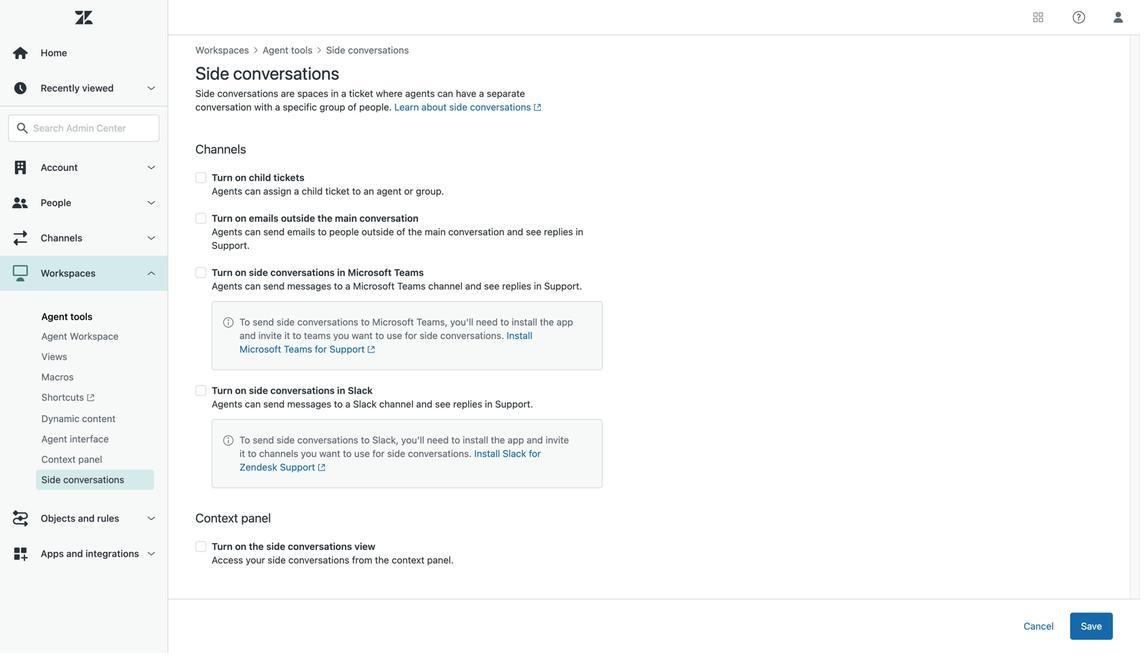 Task type: locate. For each thing, give the bounding box(es) containing it.
tree containing account
[[0, 150, 168, 572]]

agent
[[41, 311, 68, 323], [41, 331, 67, 342], [41, 434, 67, 445]]

agent for agent interface
[[41, 434, 67, 445]]

dynamic content
[[41, 413, 116, 425]]

dynamic content element
[[41, 412, 116, 426]]

workspace
[[70, 331, 119, 342]]

shortcuts element
[[41, 391, 95, 406]]

people
[[41, 197, 71, 208]]

1 agent from the top
[[41, 311, 68, 323]]

Search Admin Center field
[[33, 122, 151, 134]]

agent tools element
[[41, 311, 93, 323]]

3 agent from the top
[[41, 434, 67, 445]]

recently viewed button
[[0, 71, 168, 106]]

tree item
[[0, 256, 168, 501]]

apps and integrations
[[41, 549, 139, 560]]

agent workspace
[[41, 331, 119, 342]]

tree
[[0, 150, 168, 572]]

agent left tools
[[41, 311, 68, 323]]

recently
[[41, 82, 80, 94]]

agent workspace link
[[36, 327, 154, 347]]

and inside "dropdown button"
[[66, 549, 83, 560]]

tree inside "primary" element
[[0, 150, 168, 572]]

agent up context
[[41, 434, 67, 445]]

interface
[[70, 434, 109, 445]]

tools
[[70, 311, 93, 323]]

conversations
[[63, 474, 124, 486]]

2 agent from the top
[[41, 331, 67, 342]]

macros
[[41, 372, 74, 383]]

1 vertical spatial and
[[66, 549, 83, 560]]

agent for agent tools
[[41, 311, 68, 323]]

tree item inside "primary" element
[[0, 256, 168, 501]]

side conversations
[[41, 474, 124, 486]]

dynamic content link
[[36, 409, 154, 429]]

primary element
[[0, 0, 168, 654]]

macros link
[[36, 367, 154, 388]]

account
[[41, 162, 78, 173]]

0 vertical spatial and
[[78, 513, 95, 524]]

side conversations element
[[41, 473, 124, 487]]

0 vertical spatial agent
[[41, 311, 68, 323]]

workspaces button
[[0, 256, 168, 291]]

agent up the views
[[41, 331, 67, 342]]

context
[[41, 454, 76, 465]]

and right apps
[[66, 549, 83, 560]]

shortcuts link
[[36, 388, 154, 409]]

home
[[41, 47, 67, 58]]

context panel
[[41, 454, 102, 465]]

views link
[[36, 347, 154, 367]]

integrations
[[86, 549, 139, 560]]

and inside dropdown button
[[78, 513, 95, 524]]

and left rules
[[78, 513, 95, 524]]

agent interface element
[[41, 433, 109, 446]]

1 vertical spatial agent
[[41, 331, 67, 342]]

tree item containing workspaces
[[0, 256, 168, 501]]

None search field
[[1, 115, 166, 142]]

user menu image
[[1110, 8, 1128, 26]]

home button
[[0, 35, 168, 71]]

2 vertical spatial agent
[[41, 434, 67, 445]]

channels
[[41, 233, 82, 244]]

dynamic
[[41, 413, 80, 425]]

side conversations link
[[36, 470, 154, 490]]

and
[[78, 513, 95, 524], [66, 549, 83, 560]]

agent interface
[[41, 434, 109, 445]]



Task type: describe. For each thing, give the bounding box(es) containing it.
apps and integrations button
[[0, 537, 168, 572]]

account button
[[0, 150, 168, 185]]

viewed
[[82, 82, 114, 94]]

zendesk products image
[[1034, 13, 1044, 22]]

none search field inside "primary" element
[[1, 115, 166, 142]]

agent for agent workspace
[[41, 331, 67, 342]]

cancel
[[1024, 621, 1054, 632]]

apps
[[41, 549, 64, 560]]

context panel link
[[36, 450, 154, 470]]

agent tools
[[41, 311, 93, 323]]

content
[[82, 413, 116, 425]]

help image
[[1073, 11, 1086, 23]]

people button
[[0, 185, 168, 221]]

objects and rules
[[41, 513, 119, 524]]

channels button
[[0, 221, 168, 256]]

and for objects
[[78, 513, 95, 524]]

views
[[41, 351, 67, 363]]

agent workspace element
[[41, 330, 119, 344]]

context panel element
[[41, 453, 102, 467]]

objects and rules button
[[0, 501, 168, 537]]

panel
[[78, 454, 102, 465]]

rules
[[97, 513, 119, 524]]

workspaces
[[41, 268, 96, 279]]

recently viewed
[[41, 82, 114, 94]]

shortcuts
[[41, 392, 84, 403]]

views element
[[41, 350, 67, 364]]

agent interface link
[[36, 429, 154, 450]]

objects
[[41, 513, 75, 524]]

side
[[41, 474, 61, 486]]

save button
[[1071, 613, 1114, 641]]

save
[[1082, 621, 1103, 632]]

workspaces group
[[0, 291, 168, 501]]

macros element
[[41, 371, 74, 384]]

cancel button
[[1013, 613, 1065, 641]]

and for apps
[[66, 549, 83, 560]]



Task type: vqa. For each thing, say whether or not it's contained in the screenshot.
Zendesk Support Image
no



